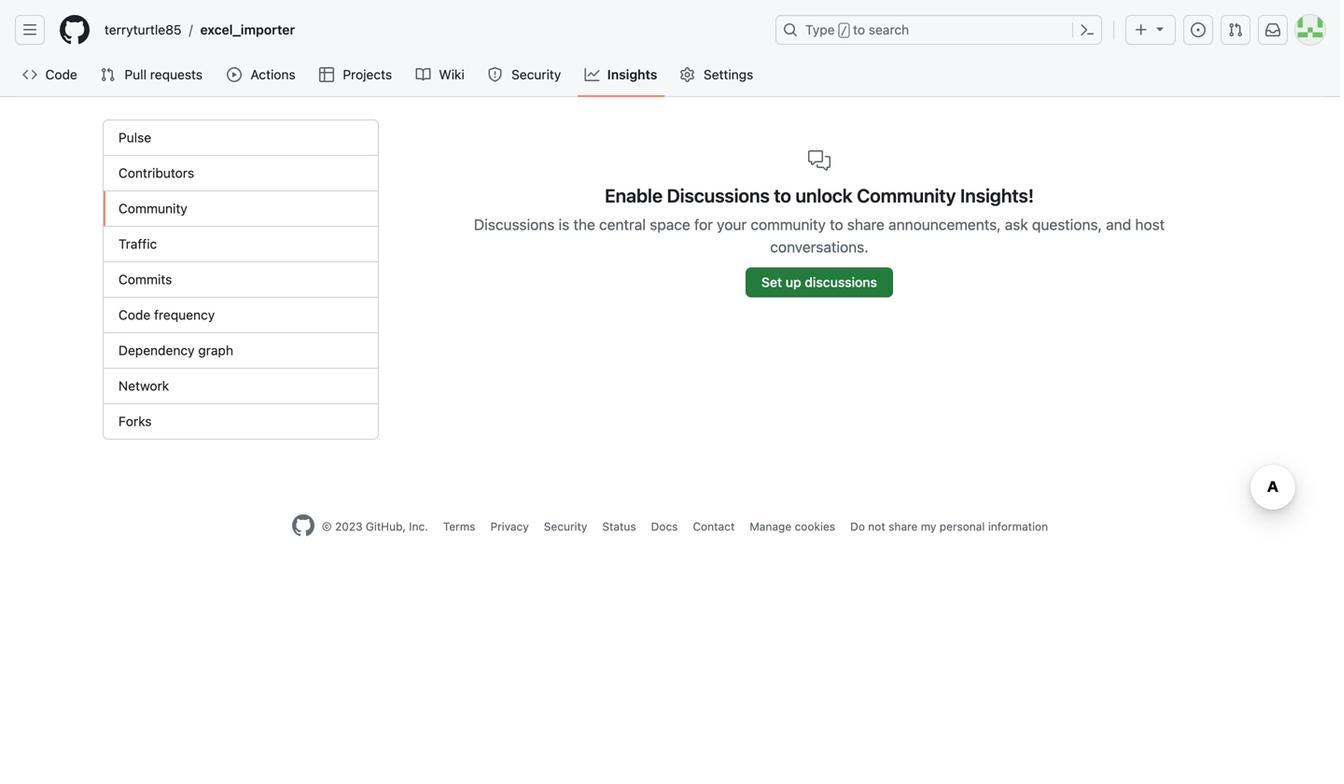 Task type: locate. For each thing, give the bounding box(es) containing it.
gear image
[[680, 67, 695, 82]]

community down contributors
[[119, 201, 187, 216]]

search
[[869, 22, 909, 37]]

2 vertical spatial to
[[830, 216, 844, 233]]

insights link
[[578, 61, 665, 89]]

security link left graph icon
[[480, 61, 570, 89]]

excel_importer link
[[193, 15, 303, 45]]

0 vertical spatial to
[[853, 22, 865, 37]]

dependency graph link
[[104, 333, 378, 369]]

/ inside type / to search
[[841, 24, 848, 37]]

homepage image left ©
[[292, 514, 314, 537]]

and
[[1106, 216, 1132, 233]]

enable
[[605, 184, 663, 206]]

discussions left is
[[474, 216, 555, 233]]

homepage image up "code" link
[[60, 15, 90, 45]]

pulse link
[[104, 120, 378, 156]]

1 vertical spatial git pull request image
[[100, 67, 115, 82]]

git pull request image
[[1228, 22, 1243, 37], [100, 67, 115, 82]]

pulse
[[119, 130, 151, 145]]

unlock
[[796, 184, 853, 206]]

share
[[847, 216, 885, 233], [889, 520, 918, 533]]

security link left status link on the bottom left of page
[[544, 520, 588, 533]]

information
[[988, 520, 1048, 533]]

1 vertical spatial security
[[544, 520, 588, 533]]

community link
[[104, 191, 378, 227]]

to left the search
[[853, 22, 865, 37]]

network
[[119, 378, 169, 393]]

list
[[97, 15, 765, 45]]

git pull request image left pull
[[100, 67, 115, 82]]

1 horizontal spatial community
[[857, 184, 956, 206]]

security right shield icon
[[512, 67, 561, 82]]

security
[[512, 67, 561, 82], [544, 520, 588, 533]]

code inside insights element
[[119, 307, 151, 323]]

security left status link on the bottom left of page
[[544, 520, 588, 533]]

to for unlock
[[774, 184, 791, 206]]

conversations.
[[770, 238, 869, 256]]

to up community
[[774, 184, 791, 206]]

0 horizontal spatial community
[[119, 201, 187, 216]]

host
[[1136, 216, 1165, 233]]

my
[[921, 520, 937, 533]]

discussions
[[667, 184, 770, 206], [474, 216, 555, 233]]

/
[[189, 22, 193, 37], [841, 24, 848, 37]]

do not share my personal information button
[[851, 518, 1048, 535]]

to
[[853, 22, 865, 37], [774, 184, 791, 206], [830, 216, 844, 233]]

forks link
[[104, 404, 378, 439]]

1 vertical spatial code
[[119, 307, 151, 323]]

ask
[[1005, 216, 1028, 233]]

manage cookies button
[[750, 518, 836, 535]]

0 horizontal spatial /
[[189, 22, 193, 37]]

share left "my"
[[889, 520, 918, 533]]

/ up requests
[[189, 22, 193, 37]]

book image
[[416, 67, 431, 82]]

0 vertical spatial share
[[847, 216, 885, 233]]

0 vertical spatial code
[[45, 67, 77, 82]]

manage cookies
[[750, 520, 836, 533]]

code right code icon
[[45, 67, 77, 82]]

git pull request image inside pull requests link
[[100, 67, 115, 82]]

requests
[[150, 67, 203, 82]]

frequency
[[154, 307, 215, 323]]

1 horizontal spatial share
[[889, 520, 918, 533]]

2023
[[335, 520, 363, 533]]

0 horizontal spatial discussions
[[474, 216, 555, 233]]

commits
[[119, 272, 172, 287]]

0 vertical spatial discussions
[[667, 184, 770, 206]]

code
[[45, 67, 77, 82], [119, 307, 151, 323]]

to up conversations.
[[830, 216, 844, 233]]

forks
[[119, 414, 152, 429]]

questions,
[[1032, 216, 1102, 233]]

0 horizontal spatial to
[[774, 184, 791, 206]]

terms
[[443, 520, 476, 533]]

/ inside terryturtle85 / excel_importer
[[189, 22, 193, 37]]

1 vertical spatial homepage image
[[292, 514, 314, 537]]

security link
[[480, 61, 570, 89], [544, 520, 588, 533]]

wiki
[[439, 67, 465, 82]]

1 horizontal spatial code
[[119, 307, 151, 323]]

code link
[[15, 61, 85, 89]]

discussions up your at the right top of the page
[[667, 184, 770, 206]]

0 horizontal spatial share
[[847, 216, 885, 233]]

privacy link
[[491, 520, 529, 533]]

1 horizontal spatial /
[[841, 24, 848, 37]]

docs link
[[651, 520, 678, 533]]

0 vertical spatial git pull request image
[[1228, 22, 1243, 37]]

homepage image
[[60, 15, 90, 45], [292, 514, 314, 537]]

0 horizontal spatial code
[[45, 67, 77, 82]]

issue opened image
[[1191, 22, 1206, 37]]

None submit
[[746, 267, 893, 297]]

actions link
[[219, 61, 304, 89]]

1 horizontal spatial git pull request image
[[1228, 22, 1243, 37]]

projects link
[[312, 61, 401, 89]]

contributors link
[[104, 156, 378, 191]]

community
[[751, 216, 826, 233]]

traffic
[[119, 236, 157, 252]]

/ right type
[[841, 24, 848, 37]]

the
[[574, 216, 595, 233]]

not
[[868, 520, 886, 533]]

1 horizontal spatial to
[[830, 216, 844, 233]]

cookies
[[795, 520, 836, 533]]

code for code frequency
[[119, 307, 151, 323]]

community inside insights element
[[119, 201, 187, 216]]

inc.
[[409, 520, 428, 533]]

terryturtle85
[[105, 22, 182, 37]]

your
[[717, 216, 747, 233]]

triangle down image
[[1153, 21, 1168, 36]]

manage
[[750, 520, 792, 533]]

command palette image
[[1080, 22, 1095, 37]]

0 vertical spatial homepage image
[[60, 15, 90, 45]]

1 vertical spatial share
[[889, 520, 918, 533]]

table image
[[319, 67, 334, 82]]

community inside enable discussions to unlock community insights! discussions is the central space for your community to share announcements, ask questions, and host conversations.
[[857, 184, 956, 206]]

enable discussions to unlock community insights! discussions is the central space for your community to share announcements, ask questions, and host conversations.
[[474, 184, 1165, 256]]

code down commits
[[119, 307, 151, 323]]

status
[[602, 520, 636, 533]]

1 horizontal spatial discussions
[[667, 184, 770, 206]]

1 vertical spatial security link
[[544, 520, 588, 533]]

traffic link
[[104, 227, 378, 262]]

0 horizontal spatial git pull request image
[[100, 67, 115, 82]]

community up the announcements,
[[857, 184, 956, 206]]

1 horizontal spatial homepage image
[[292, 514, 314, 537]]

share down unlock
[[847, 216, 885, 233]]

community
[[857, 184, 956, 206], [119, 201, 187, 216]]

2 horizontal spatial to
[[853, 22, 865, 37]]

is
[[559, 216, 570, 233]]

insights
[[607, 67, 658, 82]]

git pull request image right issue opened icon
[[1228, 22, 1243, 37]]

© 2023 github, inc.
[[322, 520, 428, 533]]

1 vertical spatial to
[[774, 184, 791, 206]]

share inside enable discussions to unlock community insights! discussions is the central space for your community to share announcements, ask questions, and host conversations.
[[847, 216, 885, 233]]

pull
[[125, 67, 147, 82]]



Task type: vqa. For each thing, say whether or not it's contained in the screenshot.
The Open Issue icon associated with first "Open issue" element from the bottom
no



Task type: describe. For each thing, give the bounding box(es) containing it.
code frequency
[[119, 307, 215, 323]]

list containing terryturtle85 / excel_importer
[[97, 15, 765, 45]]

do not share my personal information
[[851, 520, 1048, 533]]

0 horizontal spatial homepage image
[[60, 15, 90, 45]]

pull requests
[[125, 67, 203, 82]]

space
[[650, 216, 691, 233]]

play image
[[227, 67, 242, 82]]

terms link
[[443, 520, 476, 533]]

graph image
[[585, 67, 600, 82]]

0 vertical spatial security link
[[480, 61, 570, 89]]

plus image
[[1134, 22, 1149, 37]]

insights!
[[960, 184, 1034, 206]]

share inside 'button'
[[889, 520, 918, 533]]

code for code
[[45, 67, 77, 82]]

contact
[[693, 520, 735, 533]]

wiki link
[[408, 61, 473, 89]]

contributors
[[119, 165, 194, 181]]

©
[[322, 520, 332, 533]]

insights element
[[103, 119, 379, 440]]

settings link
[[673, 61, 762, 89]]

comment discussion image
[[808, 149, 831, 172]]

network link
[[104, 369, 378, 404]]

to for search
[[853, 22, 865, 37]]

shield image
[[488, 67, 503, 82]]

for
[[694, 216, 713, 233]]

/ for type
[[841, 24, 848, 37]]

central
[[599, 216, 646, 233]]

github,
[[366, 520, 406, 533]]

code image
[[22, 67, 37, 82]]

announcements,
[[889, 216, 1001, 233]]

personal
[[940, 520, 985, 533]]

terryturtle85 / excel_importer
[[105, 22, 295, 37]]

settings
[[704, 67, 754, 82]]

excel_importer
[[200, 22, 295, 37]]

commits link
[[104, 262, 378, 298]]

status link
[[602, 520, 636, 533]]

dependency
[[119, 343, 195, 358]]

projects
[[343, 67, 392, 82]]

do
[[851, 520, 865, 533]]

dependency graph
[[119, 343, 233, 358]]

type / to search
[[806, 22, 909, 37]]

graph
[[198, 343, 233, 358]]

docs
[[651, 520, 678, 533]]

terryturtle85 link
[[97, 15, 189, 45]]

pull requests link
[[93, 61, 212, 89]]

privacy
[[491, 520, 529, 533]]

code frequency link
[[104, 298, 378, 333]]

notifications image
[[1266, 22, 1281, 37]]

0 vertical spatial security
[[512, 67, 561, 82]]

type
[[806, 22, 835, 37]]

/ for terryturtle85
[[189, 22, 193, 37]]

actions
[[251, 67, 296, 82]]

1 vertical spatial discussions
[[474, 216, 555, 233]]

contact link
[[693, 520, 735, 533]]



